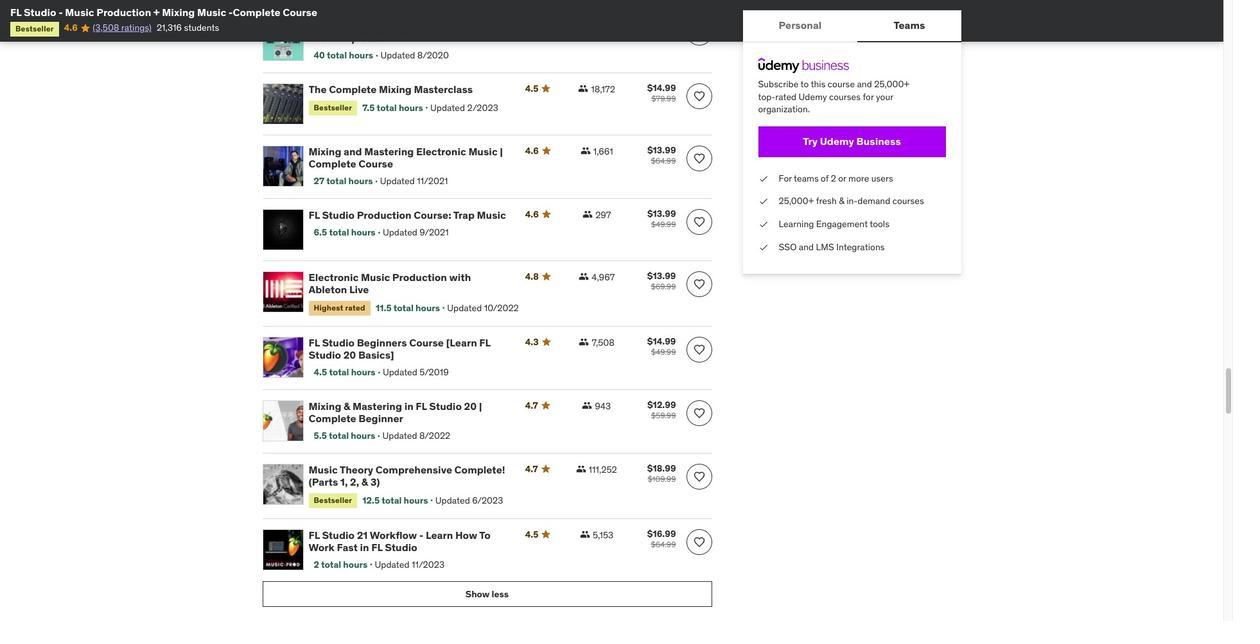 Task type: locate. For each thing, give the bounding box(es) containing it.
$49.99 inside '$13.99 $49.99'
[[651, 220, 676, 229]]

+ up 21,316
[[153, 6, 160, 19]]

1 vertical spatial +
[[340, 19, 346, 32]]

wishlist image right $69.99
[[693, 278, 705, 291]]

1 horizontal spatial courses
[[892, 195, 924, 207]]

4.5
[[525, 83, 538, 94], [314, 367, 327, 378], [525, 529, 538, 540]]

| inside mixing and mastering electronic music | complete course
[[500, 145, 503, 158]]

updated down fl studio beginners course [learn fl studio 20 basics]
[[383, 367, 417, 378]]

11/2023
[[412, 559, 444, 571]]

25,000+ up your
[[874, 78, 909, 90]]

subscribe
[[758, 78, 799, 90]]

wishlist image for mixing & mastering in fl studio 20 | complete beginner
[[693, 407, 705, 420]]

ableton
[[309, 283, 347, 296]]

0 vertical spatial 4.5
[[525, 83, 538, 94]]

hours for course
[[351, 367, 375, 378]]

hours down fast
[[343, 559, 368, 571]]

bestseller for music
[[314, 496, 352, 506]]

0 vertical spatial 25,000+
[[874, 78, 909, 90]]

2 wishlist image from the top
[[693, 471, 705, 483]]

in left logic
[[436, 19, 445, 32]]

$13.99 right 297
[[647, 208, 676, 220]]

mixing up the 5.5
[[309, 400, 341, 413]]

xsmall image left the for
[[758, 173, 768, 185]]

updated down mixing and mastering electronic music | complete course
[[380, 176, 415, 187]]

$64.99 inside the $16.99 $64.99
[[651, 540, 676, 549]]

total right the 5.5
[[329, 430, 349, 442]]

xsmall image left 111,252
[[576, 464, 586, 474]]

xsmall image left '7,508'
[[579, 337, 589, 347]]

2 $13.99 from the top
[[647, 208, 676, 220]]

4.7 right complete!
[[525, 464, 538, 475]]

$14.99
[[647, 82, 676, 94], [647, 336, 676, 347]]

0 vertical spatial courses
[[829, 91, 861, 102]]

2 horizontal spatial course
[[409, 336, 444, 349]]

3 $13.99 from the top
[[647, 270, 676, 282]]

sso and lms integrations
[[779, 241, 885, 253]]

hours right 6.5
[[351, 227, 375, 238]]

wishlist image right the $16.99 $64.99
[[693, 536, 705, 549]]

+
[[153, 6, 160, 19], [340, 19, 346, 32]]

(parts
[[309, 476, 338, 489]]

& right 2,
[[361, 476, 368, 489]]

xsmall image left 943
[[582, 401, 592, 411]]

7.5 total hours
[[362, 102, 423, 113]]

in right beginner
[[404, 400, 413, 413]]

& up "5.5 total hours"
[[344, 400, 350, 413]]

0 horizontal spatial in
[[360, 541, 369, 554]]

2 vertical spatial $13.99
[[647, 270, 676, 282]]

0 vertical spatial electronic
[[416, 145, 466, 158]]

for
[[863, 91, 874, 102]]

$16.99 $64.99
[[647, 528, 676, 549]]

updated
[[380, 50, 415, 61], [430, 102, 465, 113], [380, 176, 415, 187], [383, 227, 417, 238], [447, 302, 482, 314], [383, 367, 417, 378], [382, 430, 417, 442], [435, 495, 470, 506], [375, 559, 409, 571]]

wishlist image right $109.99
[[693, 471, 705, 483]]

xsmall image left 5,153
[[580, 530, 590, 540]]

| inside mixing & mastering in fl studio 20 | complete beginner
[[479, 400, 482, 413]]

updated down guide
[[380, 50, 415, 61]]

mixing inside mixing & mastering in fl studio 20 | complete beginner
[[309, 400, 341, 413]]

2 4.7 from the top
[[525, 464, 538, 475]]

1 horizontal spatial in
[[404, 400, 413, 413]]

0 vertical spatial $13.99
[[647, 145, 676, 156]]

0 vertical spatial $49.99
[[651, 220, 676, 229]]

2 vertical spatial bestseller
[[314, 496, 352, 506]]

2 vertical spatial 4.6
[[525, 209, 539, 220]]

mastering inside mixing and mastering electronic music | complete course
[[364, 145, 414, 158]]

1 horizontal spatial 2
[[831, 173, 836, 184]]

xsmall image for 18,172
[[578, 84, 588, 94]]

the up 40
[[309, 32, 327, 45]]

in-
[[847, 195, 858, 207]]

mixing up the 27
[[309, 145, 341, 158]]

0 horizontal spatial and
[[344, 145, 362, 158]]

$49.99
[[651, 220, 676, 229], [651, 347, 676, 357]]

2 horizontal spatial and
[[857, 78, 872, 90]]

music up "students" in the top left of the page
[[197, 6, 226, 19]]

0 vertical spatial 20
[[343, 349, 356, 362]]

0 vertical spatial &
[[839, 195, 844, 207]]

1 vertical spatial $14.99
[[647, 336, 676, 347]]

updated 8/2020
[[380, 50, 449, 61]]

hours right the 27
[[348, 176, 373, 187]]

updated down the with
[[447, 302, 482, 314]]

5/2019
[[420, 367, 449, 378]]

electronic
[[416, 145, 466, 158], [309, 271, 359, 284]]

& inside the music theory comprehensive complete! (parts 1, 2, & 3)
[[361, 476, 368, 489]]

1 $64.99 from the top
[[651, 156, 676, 166]]

udemy down this
[[799, 91, 827, 102]]

hours for course:
[[351, 227, 375, 238]]

and for mixing and mastering electronic music | complete course
[[344, 145, 362, 158]]

2 right of on the top of the page
[[831, 173, 836, 184]]

$64.99 up '$13.99 $49.99'
[[651, 156, 676, 166]]

1,
[[340, 476, 348, 489]]

course up "27 total hours"
[[359, 158, 393, 170]]

total right the 27
[[326, 176, 346, 187]]

$49.99 inside $14.99 $49.99
[[651, 347, 676, 357]]

courses down course
[[829, 91, 861, 102]]

9/2021
[[420, 227, 449, 238]]

+ left audio
[[340, 19, 346, 32]]

total right 40
[[327, 50, 347, 61]]

in right fast
[[360, 541, 369, 554]]

0 horizontal spatial electronic
[[309, 271, 359, 284]]

20 down [learn
[[464, 400, 477, 413]]

0 vertical spatial |
[[500, 145, 503, 158]]

0 vertical spatial $64.99
[[651, 156, 676, 166]]

1 horizontal spatial 25,000+
[[874, 78, 909, 90]]

1 horizontal spatial +
[[340, 19, 346, 32]]

$12.99 $59.99
[[647, 399, 676, 421]]

$64.99 inside $13.99 $64.99
[[651, 156, 676, 166]]

3 wishlist image from the top
[[693, 216, 705, 229]]

updated 10/2022
[[447, 302, 519, 314]]

$13.99
[[647, 145, 676, 156], [647, 208, 676, 220], [647, 270, 676, 282]]

fl studio - music production + mixing music -complete course
[[10, 6, 317, 19]]

$13.99 for electronic music production with ableton live
[[647, 270, 676, 282]]

wishlist image right $79.99
[[693, 90, 705, 103]]

total up "5.5 total hours"
[[329, 367, 349, 378]]

course
[[283, 6, 317, 19], [359, 158, 393, 170], [409, 336, 444, 349]]

electronic inside the electronic music production with ableton live
[[309, 271, 359, 284]]

1 vertical spatial &
[[344, 400, 350, 413]]

4.7 down the 4.3
[[525, 400, 538, 412]]

3 wishlist image from the top
[[693, 536, 705, 549]]

1 vertical spatial and
[[344, 145, 362, 158]]

music up 11.5
[[361, 271, 390, 284]]

and right sso
[[799, 241, 814, 253]]

students
[[184, 22, 219, 34]]

1 horizontal spatial |
[[500, 145, 503, 158]]

and for sso and lms integrations
[[799, 241, 814, 253]]

1 vertical spatial $49.99
[[651, 347, 676, 357]]

music inside music + audio production in logic pro x - the complete guide
[[309, 19, 338, 32]]

1 vertical spatial wishlist image
[[693, 471, 705, 483]]

total right 6.5
[[329, 227, 349, 238]]

1 vertical spatial electronic
[[309, 271, 359, 284]]

xsmall image left 'fresh' at the right of page
[[758, 195, 768, 208]]

0 vertical spatial the
[[309, 32, 327, 45]]

&
[[839, 195, 844, 207], [344, 400, 350, 413], [361, 476, 368, 489]]

0 vertical spatial and
[[857, 78, 872, 90]]

xsmall image left "1,661"
[[580, 146, 591, 156]]

updated down mixing & mastering in fl studio 20 | complete beginner
[[382, 430, 417, 442]]

complete
[[233, 6, 280, 19], [329, 32, 377, 45], [329, 83, 377, 96], [309, 158, 356, 170], [309, 412, 356, 425]]

1 vertical spatial 4.6
[[525, 145, 539, 157]]

the
[[309, 32, 327, 45], [309, 83, 327, 96]]

2 vertical spatial and
[[799, 241, 814, 253]]

xsmall image
[[758, 173, 768, 185], [579, 272, 589, 282], [579, 337, 589, 347], [576, 464, 586, 474]]

total for electronic
[[326, 176, 346, 187]]

1 4.7 from the top
[[525, 400, 538, 412]]

show less button
[[262, 582, 712, 608]]

mastering
[[364, 145, 414, 158], [353, 400, 402, 413]]

hours down audio
[[349, 50, 373, 61]]

2 vertical spatial in
[[360, 541, 369, 554]]

1 vertical spatial the
[[309, 83, 327, 96]]

fresh
[[816, 195, 837, 207]]

$49.99 up $13.99 $69.99
[[651, 220, 676, 229]]

tab list
[[743, 10, 961, 42]]

11/2021
[[417, 176, 448, 187]]

xsmall image for 1,661
[[580, 146, 591, 156]]

$14.99 down $69.99
[[647, 336, 676, 347]]

xsmall image for learning engagement tools
[[758, 218, 768, 231]]

1 horizontal spatial course
[[359, 158, 393, 170]]

4.7
[[525, 400, 538, 412], [525, 464, 538, 475]]

updated down the fl studio 21 workflow - learn how to work fast in fl studio
[[375, 559, 409, 571]]

12.5 total hours
[[362, 495, 428, 506]]

xsmall image left 297
[[583, 209, 593, 220]]

0 horizontal spatial courses
[[829, 91, 861, 102]]

production up updated 8/2020 at left top
[[379, 19, 434, 32]]

1 vertical spatial 20
[[464, 400, 477, 413]]

and up "27 total hours"
[[344, 145, 362, 158]]

4.7 for music theory comprehensive complete! (parts 1, 2, & 3)
[[525, 464, 538, 475]]

40 total hours
[[314, 50, 373, 61]]

0 vertical spatial bestseller
[[15, 24, 54, 34]]

show
[[465, 589, 490, 601]]

2 vertical spatial &
[[361, 476, 368, 489]]

0 vertical spatial udemy
[[799, 91, 827, 102]]

1 horizontal spatial and
[[799, 241, 814, 253]]

2 $64.99 from the top
[[651, 540, 676, 549]]

25,000+ up learning
[[779, 195, 814, 207]]

xsmall image for 943
[[582, 401, 592, 411]]

5.5
[[314, 430, 327, 442]]

total right 12.5
[[382, 495, 402, 506]]

xsmall image for sso and lms integrations
[[758, 241, 768, 254]]

(3,508 ratings)
[[93, 22, 152, 34]]

2 vertical spatial wishlist image
[[693, 536, 705, 549]]

1 vertical spatial courses
[[892, 195, 924, 207]]

4 wishlist image from the top
[[693, 278, 705, 291]]

5 wishlist image from the top
[[693, 343, 705, 356]]

updated for electronic
[[380, 176, 415, 187]]

0 vertical spatial mastering
[[364, 145, 414, 158]]

0 vertical spatial $14.99
[[647, 82, 676, 94]]

xsmall image left learning
[[758, 218, 768, 231]]

111,252
[[589, 464, 617, 476]]

2 $14.99 from the top
[[647, 336, 676, 347]]

2 vertical spatial course
[[409, 336, 444, 349]]

udemy inside subscribe to this course and 25,000+ top‑rated udemy courses for your organization.
[[799, 91, 827, 102]]

xsmall image for music theory comprehensive complete! (parts 1, 2, & 3)
[[576, 464, 586, 474]]

complete inside mixing and mastering electronic music | complete course
[[309, 158, 356, 170]]

1 horizontal spatial 20
[[464, 400, 477, 413]]

4.5 for fl studio 21 workflow - learn how to work fast in fl studio
[[525, 529, 538, 540]]

electronic up the highest
[[309, 271, 359, 284]]

fl studio production course: trap music link
[[309, 209, 510, 222]]

1 vertical spatial mastering
[[353, 400, 402, 413]]

2 horizontal spatial in
[[436, 19, 445, 32]]

hours for workflow
[[343, 559, 368, 571]]

hours for production
[[349, 50, 373, 61]]

2 down work
[[314, 559, 319, 571]]

updated for production
[[380, 50, 415, 61]]

1 $49.99 from the top
[[651, 220, 676, 229]]

$14.99 right 18,172 at the top left
[[647, 82, 676, 94]]

1 wishlist image from the top
[[693, 407, 705, 420]]

hours down basics]
[[351, 367, 375, 378]]

hours down beginner
[[351, 430, 375, 442]]

2/2023
[[467, 102, 498, 113]]

total
[[327, 50, 347, 61], [377, 102, 397, 113], [326, 176, 346, 187], [329, 227, 349, 238], [394, 302, 414, 314], [329, 367, 349, 378], [329, 430, 349, 442], [382, 495, 402, 506], [321, 559, 341, 571]]

subscribe to this course and 25,000+ top‑rated udemy courses for your organization.
[[758, 78, 909, 115]]

1 vertical spatial bestseller
[[314, 103, 352, 113]]

0 vertical spatial 2
[[831, 173, 836, 184]]

with
[[449, 271, 471, 284]]

1 horizontal spatial electronic
[[416, 145, 466, 158]]

0 vertical spatial wishlist image
[[693, 407, 705, 420]]

$14.99 $79.99
[[647, 82, 676, 103]]

music theory comprehensive complete! (parts 1, 2, & 3)
[[309, 464, 505, 489]]

top‑rated
[[758, 91, 796, 102]]

and inside mixing and mastering electronic music | complete course
[[344, 145, 362, 158]]

4.6
[[64, 22, 78, 34], [525, 145, 539, 157], [525, 209, 539, 220]]

wishlist image right $14.99 $49.99 on the right bottom
[[693, 343, 705, 356]]

$14.99 for fl studio beginners course [learn fl studio 20 basics]
[[647, 336, 676, 347]]

in
[[436, 19, 445, 32], [404, 400, 413, 413], [360, 541, 369, 554]]

wishlist image right $13.99 $64.99 at top
[[693, 152, 705, 165]]

1 $14.99 from the top
[[647, 82, 676, 94]]

0 vertical spatial 4.6
[[64, 22, 78, 34]]

highest rated
[[314, 303, 365, 313]]

0 vertical spatial 4.7
[[525, 400, 538, 412]]

$59.99
[[651, 411, 676, 421]]

0 horizontal spatial &
[[344, 400, 350, 413]]

1 vertical spatial $64.99
[[651, 540, 676, 549]]

music inside the music theory comprehensive complete! (parts 1, 2, & 3)
[[309, 464, 338, 476]]

production up 11.5 total hours
[[392, 271, 447, 284]]

$13.99 down $79.99
[[647, 145, 676, 156]]

xsmall image left 18,172 at the top left
[[578, 84, 588, 94]]

$64.99 right 5,153
[[651, 540, 676, 549]]

11.5 total hours
[[376, 302, 440, 314]]

the inside music + audio production in logic pro x - the complete guide
[[309, 32, 327, 45]]

masterclass
[[414, 83, 473, 96]]

1 vertical spatial |
[[479, 400, 482, 413]]

7,508
[[592, 337, 615, 349]]

2 vertical spatial 4.5
[[525, 529, 538, 540]]

electronic up 11/2021
[[416, 145, 466, 158]]

1 the from the top
[[309, 32, 327, 45]]

updated for course
[[383, 367, 417, 378]]

ratings)
[[121, 22, 152, 34]]

wishlist image for fl studio production course: trap music
[[693, 216, 705, 229]]

0 horizontal spatial 20
[[343, 349, 356, 362]]

1 vertical spatial $13.99
[[647, 208, 676, 220]]

0 horizontal spatial |
[[479, 400, 482, 413]]

updated for workflow
[[375, 559, 409, 571]]

course:
[[414, 209, 451, 222]]

or
[[838, 173, 846, 184]]

$13.99 $69.99
[[647, 270, 676, 292]]

2 wishlist image from the top
[[693, 152, 705, 165]]

udemy business image
[[758, 58, 849, 73]]

in inside music + audio production in logic pro x - the complete guide
[[436, 19, 445, 32]]

updated down 'masterclass'
[[430, 102, 465, 113]]

1 $13.99 from the top
[[647, 145, 676, 156]]

0 horizontal spatial +
[[153, 6, 160, 19]]

0 horizontal spatial 2
[[314, 559, 319, 571]]

music down 2/2023
[[468, 145, 498, 158]]

$13.99 down '$13.99 $49.99'
[[647, 270, 676, 282]]

the down 40
[[309, 83, 327, 96]]

how
[[455, 529, 477, 542]]

and up 'for'
[[857, 78, 872, 90]]

updated 5/2019
[[383, 367, 449, 378]]

electronic music production with ableton live
[[309, 271, 471, 296]]

udemy right try
[[820, 135, 854, 148]]

1 vertical spatial 25,000+
[[779, 195, 814, 207]]

mastering up updated 11/2021
[[364, 145, 414, 158]]

total right 7.5
[[377, 102, 397, 113]]

wishlist image right '$13.99 $49.99'
[[693, 216, 705, 229]]

music left 1,
[[309, 464, 338, 476]]

$49.99 up $12.99
[[651, 347, 676, 357]]

10/2022
[[484, 302, 519, 314]]

courses right the "demand"
[[892, 195, 924, 207]]

1 vertical spatial 2
[[314, 559, 319, 571]]

25,000+ fresh & in-demand courses
[[779, 195, 924, 207]]

1 wishlist image from the top
[[693, 90, 705, 103]]

wishlist image
[[693, 407, 705, 420], [693, 471, 705, 483], [693, 536, 705, 549]]

updated down fl studio production course: trap music
[[383, 227, 417, 238]]

1 vertical spatial 4.7
[[525, 464, 538, 475]]

production up the (3,508 ratings)
[[96, 6, 151, 19]]

wishlist image
[[693, 90, 705, 103], [693, 152, 705, 165], [693, 216, 705, 229], [693, 278, 705, 291], [693, 343, 705, 356]]

1 vertical spatial course
[[359, 158, 393, 170]]

|
[[500, 145, 503, 158], [479, 400, 482, 413]]

for teams of 2 or more users
[[779, 173, 893, 184]]

xsmall image
[[578, 84, 588, 94], [580, 146, 591, 156], [758, 195, 768, 208], [583, 209, 593, 220], [758, 218, 768, 231], [758, 241, 768, 254], [582, 401, 592, 411], [580, 530, 590, 540]]

1 vertical spatial in
[[404, 400, 413, 413]]

theory
[[340, 464, 373, 476]]

1 horizontal spatial &
[[361, 476, 368, 489]]

25,000+ inside subscribe to this course and 25,000+ top‑rated udemy courses for your organization.
[[874, 78, 909, 90]]

xsmall image left 4,967
[[579, 272, 589, 282]]

mastering inside mixing & mastering in fl studio 20 | complete beginner
[[353, 400, 402, 413]]

course up 40
[[283, 6, 317, 19]]

xsmall image left sso
[[758, 241, 768, 254]]

0 vertical spatial in
[[436, 19, 445, 32]]

course up 5/2019
[[409, 336, 444, 349]]

comprehensive
[[376, 464, 452, 476]]

try udemy business link
[[758, 126, 946, 157]]

hours down the complete mixing masterclass link at the top of the page
[[399, 102, 423, 113]]

wishlist image right "$59.99"
[[693, 407, 705, 420]]

teams
[[794, 173, 819, 184]]

total down work
[[321, 559, 341, 571]]

hours
[[349, 50, 373, 61], [399, 102, 423, 113], [348, 176, 373, 187], [351, 227, 375, 238], [416, 302, 440, 314], [351, 367, 375, 378], [351, 430, 375, 442], [404, 495, 428, 506], [343, 559, 368, 571]]

mixing and mastering electronic music | complete course
[[309, 145, 503, 170]]

music inside mixing and mastering electronic music | complete course
[[468, 145, 498, 158]]

2 $49.99 from the top
[[651, 347, 676, 357]]

production up updated 9/2021
[[357, 209, 411, 222]]

work
[[309, 541, 335, 554]]

20 up 4.5 total hours
[[343, 349, 356, 362]]

0 horizontal spatial course
[[283, 6, 317, 19]]

mastering up "5.5 total hours"
[[353, 400, 402, 413]]

complete inside music + audio production in logic pro x - the complete guide
[[329, 32, 377, 45]]

electronic music production with ableton live link
[[309, 271, 510, 296]]



Task type: vqa. For each thing, say whether or not it's contained in the screenshot.
Electronic Music Production with Ableton Live
yes



Task type: describe. For each thing, give the bounding box(es) containing it.
hours for in
[[351, 430, 375, 442]]

0 horizontal spatial 25,000+
[[779, 195, 814, 207]]

to
[[801, 78, 809, 90]]

course inside mixing and mastering electronic music | complete course
[[359, 158, 393, 170]]

and inside subscribe to this course and 25,000+ top‑rated udemy courses for your organization.
[[857, 78, 872, 90]]

audio
[[348, 19, 377, 32]]

total for workflow
[[321, 559, 341, 571]]

(3,508
[[93, 22, 119, 34]]

4.6 for mixing and mastering electronic music | complete course
[[525, 145, 539, 157]]

8/2022
[[419, 430, 450, 442]]

production inside the electronic music production with ableton live
[[392, 271, 447, 284]]

mastering for in
[[353, 400, 402, 413]]

basics]
[[358, 349, 394, 362]]

$69.99
[[651, 282, 676, 292]]

12.5
[[362, 495, 380, 506]]

$64.99 for fl studio 21 workflow - learn how to work fast in fl studio
[[651, 540, 676, 549]]

27 total hours
[[314, 176, 373, 187]]

logic
[[448, 19, 474, 32]]

6/2023
[[472, 495, 503, 506]]

xsmall image for 297
[[583, 209, 593, 220]]

production inside music + audio production in logic pro x - the complete guide
[[379, 19, 434, 32]]

6.5 total hours
[[314, 227, 375, 238]]

courses inside subscribe to this course and 25,000+ top‑rated udemy courses for your organization.
[[829, 91, 861, 102]]

beginners
[[357, 336, 407, 349]]

0 vertical spatial +
[[153, 6, 160, 19]]

fl inside mixing & mastering in fl studio 20 | complete beginner
[[416, 400, 427, 413]]

users
[[871, 173, 893, 184]]

music right trap
[[477, 209, 506, 222]]

0 vertical spatial course
[[283, 6, 317, 19]]

mastering for electronic
[[364, 145, 414, 158]]

pro
[[477, 19, 493, 32]]

$13.99 for mixing and mastering electronic music | complete course
[[647, 145, 676, 156]]

the complete mixing masterclass link
[[309, 83, 510, 96]]

hours for electronic
[[348, 176, 373, 187]]

mixing and mastering electronic music | complete course link
[[309, 145, 510, 170]]

$49.99 for fl
[[651, 347, 676, 357]]

wishlist image for mixing and mastering electronic music | complete course
[[693, 152, 705, 165]]

4.7 for mixing & mastering in fl studio 20 | complete beginner
[[525, 400, 538, 412]]

music inside the electronic music production with ableton live
[[361, 271, 390, 284]]

18,172
[[591, 84, 615, 95]]

workflow
[[370, 529, 417, 542]]

$109.99
[[648, 474, 676, 484]]

studio inside mixing & mastering in fl studio 20 | complete beginner
[[429, 400, 462, 413]]

wishlist image for electronic music production with ableton live
[[693, 278, 705, 291]]

guide
[[379, 32, 408, 45]]

hours down electronic music production with ableton live link
[[416, 302, 440, 314]]

7.5
[[362, 102, 375, 113]]

2 the from the top
[[309, 83, 327, 96]]

[learn
[[446, 336, 477, 349]]

$14.99 $49.99
[[647, 336, 676, 357]]

xsmall image for fl studio beginners course [learn fl studio 20 basics]
[[579, 337, 589, 347]]

updated 6/2023
[[435, 495, 503, 506]]

21,316 students
[[157, 22, 219, 34]]

$13.99 for fl studio production course: trap music
[[647, 208, 676, 220]]

297
[[595, 209, 611, 221]]

total for course:
[[329, 227, 349, 238]]

$49.99 for music
[[651, 220, 676, 229]]

$64.99 for mixing and mastering electronic music | complete course
[[651, 156, 676, 166]]

4.5 for the complete mixing masterclass
[[525, 83, 538, 94]]

live
[[349, 283, 369, 296]]

$13.99 $49.99
[[647, 208, 676, 229]]

mixing inside mixing and mastering electronic music | complete course
[[309, 145, 341, 158]]

mixing up 21,316
[[162, 6, 195, 19]]

total right 11.5
[[394, 302, 414, 314]]

$13.99 $64.99
[[647, 145, 676, 166]]

xsmall image for electronic music production with ableton live
[[579, 272, 589, 282]]

tab list containing personal
[[743, 10, 961, 42]]

in inside the fl studio 21 workflow - learn how to work fast in fl studio
[[360, 541, 369, 554]]

complete!
[[454, 464, 505, 476]]

more
[[848, 173, 869, 184]]

hours down music theory comprehensive complete! (parts 1, 2, & 3) link
[[404, 495, 428, 506]]

$14.99 for the complete mixing masterclass
[[647, 82, 676, 94]]

to
[[479, 529, 490, 542]]

fl studio 21 workflow - learn how to work fast in fl studio link
[[309, 529, 510, 554]]

4,967
[[592, 272, 615, 283]]

fl studio 21 workflow - learn how to work fast in fl studio
[[309, 529, 490, 554]]

sso
[[779, 241, 797, 253]]

20 inside mixing & mastering in fl studio 20 | complete beginner
[[464, 400, 477, 413]]

total for course
[[329, 367, 349, 378]]

music theory comprehensive complete! (parts 1, 2, & 3) link
[[309, 464, 510, 489]]

xsmall image for 5,153
[[580, 530, 590, 540]]

updated for in
[[382, 430, 417, 442]]

+ inside music + audio production in logic pro x - the complete guide
[[340, 19, 346, 32]]

20 inside fl studio beginners course [learn fl studio 20 basics]
[[343, 349, 356, 362]]

electronic inside mixing and mastering electronic music | complete course
[[416, 145, 466, 158]]

mixing & mastering in fl studio 20 | complete beginner
[[309, 400, 482, 425]]

8/2020
[[417, 50, 449, 61]]

less
[[492, 589, 509, 601]]

40
[[314, 50, 325, 61]]

5,153
[[593, 530, 613, 541]]

2 horizontal spatial &
[[839, 195, 844, 207]]

wishlist image for fl studio beginners course [learn fl studio 20 basics]
[[693, 343, 705, 356]]

course inside fl studio beginners course [learn fl studio 20 basics]
[[409, 336, 444, 349]]

$79.99
[[651, 94, 676, 103]]

mixing & mastering in fl studio 20 | complete beginner link
[[309, 400, 510, 425]]

integrations
[[836, 241, 885, 253]]

try
[[803, 135, 818, 148]]

your
[[876, 91, 893, 102]]

mixing up 7.5 total hours
[[379, 83, 412, 96]]

27
[[314, 176, 324, 187]]

wishlist image for music theory comprehensive complete! (parts 1, 2, & 3)
[[693, 471, 705, 483]]

- inside music + audio production in logic pro x - the complete guide
[[505, 19, 509, 32]]

music up (3,508
[[65, 6, 94, 19]]

teams button
[[858, 10, 961, 41]]

updated 2/2023
[[430, 102, 498, 113]]

bestseller for the
[[314, 103, 352, 113]]

& inside mixing & mastering in fl studio 20 | complete beginner
[[344, 400, 350, 413]]

fast
[[337, 541, 358, 554]]

1,661
[[593, 146, 613, 157]]

in inside mixing & mastering in fl studio 20 | complete beginner
[[404, 400, 413, 413]]

wishlist image for the complete mixing masterclass
[[693, 90, 705, 103]]

$16.99
[[647, 528, 676, 540]]

complete inside mixing & mastering in fl studio 20 | complete beginner
[[309, 412, 356, 425]]

updated 11/2021
[[380, 176, 448, 187]]

updated 8/2022
[[382, 430, 450, 442]]

- inside the fl studio 21 workflow - learn how to work fast in fl studio
[[419, 529, 423, 542]]

1 vertical spatial 4.5
[[314, 367, 327, 378]]

of
[[821, 173, 829, 184]]

updated left 6/2023
[[435, 495, 470, 506]]

$18.99 $109.99
[[647, 463, 676, 484]]

wishlist image for fl studio 21 workflow - learn how to work fast in fl studio
[[693, 536, 705, 549]]

total for in
[[329, 430, 349, 442]]

highest
[[314, 303, 343, 313]]

rated
[[345, 303, 365, 313]]

beginner
[[359, 412, 403, 425]]

4.6 for fl studio production course: trap music
[[525, 209, 539, 220]]

business
[[856, 135, 901, 148]]

fl studio beginners course [learn fl studio 20 basics] link
[[309, 336, 510, 362]]

21,316
[[157, 22, 182, 34]]

xsmall image for 25,000+ fresh & in-demand courses
[[758, 195, 768, 208]]

1 vertical spatial udemy
[[820, 135, 854, 148]]

trap
[[453, 209, 475, 222]]

5.5 total hours
[[314, 430, 375, 442]]

2,
[[350, 476, 359, 489]]

11.5
[[376, 302, 392, 314]]

this
[[811, 78, 826, 90]]

learning engagement tools
[[779, 218, 890, 230]]

$12.99
[[647, 399, 676, 411]]

fl studio beginners course [learn fl studio 20 basics]
[[309, 336, 490, 362]]

learn
[[426, 529, 453, 542]]

total for production
[[327, 50, 347, 61]]

4.5 total hours
[[314, 367, 375, 378]]

2 total hours
[[314, 559, 368, 571]]

music + audio production in logic pro x - the complete guide
[[309, 19, 509, 45]]

updated for course:
[[383, 227, 417, 238]]



